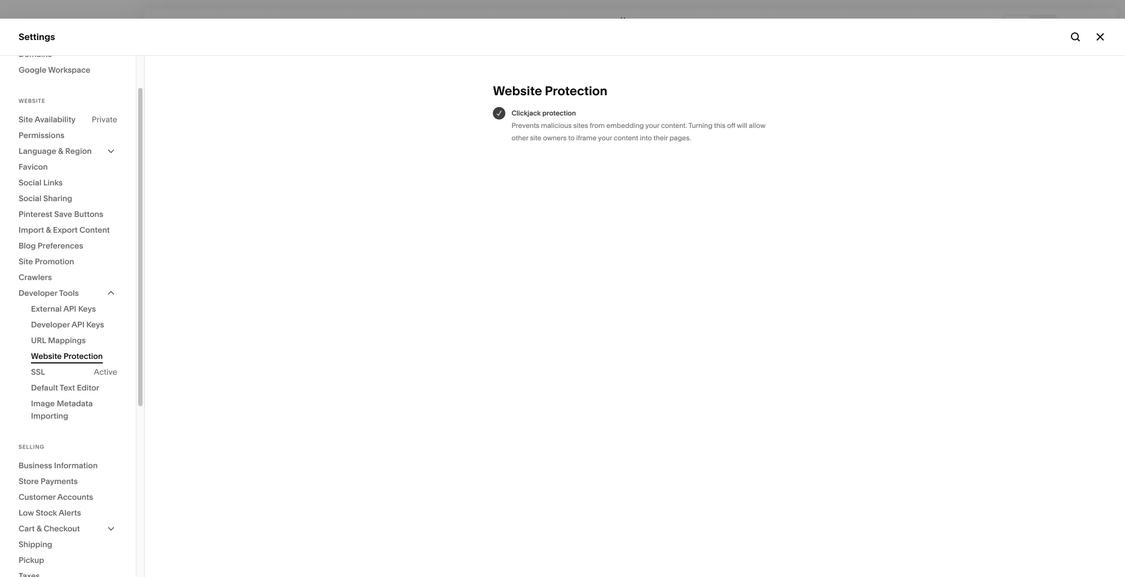 Task type: describe. For each thing, give the bounding box(es) containing it.
importing
[[31, 411, 68, 421]]

customer accounts
[[19, 493, 93, 502]]

business information
[[19, 461, 98, 471]]

site for site availability
[[19, 115, 33, 124]]

site
[[530, 134, 542, 142]]

availability
[[35, 115, 76, 124]]

active
[[94, 367, 117, 377]]

contacts
[[19, 130, 57, 141]]

customer accounts link
[[19, 489, 117, 505]]

developer api keys link
[[31, 317, 117, 333]]

api for external
[[63, 304, 76, 314]]

from
[[590, 122, 605, 130]]

external
[[31, 304, 62, 314]]

payments
[[41, 477, 78, 486]]

content
[[79, 225, 110, 235]]

store
[[19, 477, 39, 486]]

ssl
[[31, 367, 45, 377]]

social for social sharing
[[19, 194, 41, 203]]

site for site promotion
[[19, 257, 33, 266]]

shipping
[[19, 540, 52, 550]]

pinterest save buttons link
[[19, 206, 117, 222]]

sharing
[[43, 194, 72, 203]]

social for social links
[[19, 178, 41, 188]]

crawlers link
[[19, 270, 117, 285]]

accounts
[[57, 493, 93, 502]]

developer api keys
[[31, 320, 104, 330]]

1 vertical spatial protection
[[64, 352, 103, 361]]

protection
[[543, 109, 576, 117]]

developer tools button
[[19, 285, 117, 301]]

social links
[[19, 178, 63, 188]]

pages.
[[670, 134, 691, 142]]

external api keys link
[[31, 301, 117, 317]]

social sharing link
[[19, 191, 117, 206]]

preferences
[[38, 241, 83, 251]]

allow
[[749, 122, 766, 130]]

text
[[60, 383, 75, 393]]

0 vertical spatial your
[[646, 122, 660, 130]]

website link
[[19, 69, 125, 83]]

low stock alerts
[[19, 508, 81, 518]]

tools
[[59, 288, 79, 298]]

settings inside settings link
[[19, 451, 54, 462]]

low stock alerts link
[[19, 505, 117, 521]]

information
[[54, 461, 98, 471]]

social links link
[[19, 175, 117, 191]]

cart & checkout button
[[19, 521, 117, 537]]

help link
[[19, 471, 39, 483]]

analytics link
[[19, 149, 125, 163]]

store payments
[[19, 477, 78, 486]]

default text editor link
[[31, 380, 117, 396]]

to
[[568, 134, 575, 142]]

0 vertical spatial protection
[[545, 83, 608, 98]]

google workspace link
[[19, 62, 117, 78]]

cart
[[19, 524, 35, 534]]

1 horizontal spatial website protection
[[493, 83, 608, 98]]

clickjack protection prevents malicious sites from embedding your content. turning this off will allow other site owners to iframe your content into their pages.
[[512, 109, 766, 142]]

links
[[43, 178, 63, 188]]

developer for developer api keys
[[31, 320, 70, 330]]

home
[[621, 16, 640, 24]]

website down url
[[31, 352, 62, 361]]

pickup link
[[19, 553, 117, 568]]

checkout
[[44, 524, 80, 534]]

private
[[92, 115, 117, 124]]

url
[[31, 336, 46, 345]]

domains
[[19, 49, 52, 59]]

1 settings from the top
[[19, 31, 55, 42]]

shipping link
[[19, 537, 117, 553]]

sites
[[574, 122, 588, 130]]

embedding
[[607, 122, 644, 130]]

pinterest
[[19, 209, 52, 219]]

buttons
[[74, 209, 103, 219]]

favicon
[[19, 162, 48, 172]]

selling inside selling link
[[19, 90, 48, 101]]

customer
[[19, 493, 56, 502]]

pickup
[[19, 556, 44, 565]]

0 horizontal spatial website protection
[[31, 352, 103, 361]]

url mappings
[[31, 336, 86, 345]]

site availability
[[19, 115, 76, 124]]

export
[[53, 225, 78, 235]]

low
[[19, 508, 34, 518]]

help
[[19, 471, 39, 482]]

website up clickjack
[[493, 83, 542, 98]]

metadata
[[57, 399, 93, 409]]

cart & checkout
[[19, 524, 80, 534]]

external api keys
[[31, 304, 96, 314]]



Task type: locate. For each thing, give the bounding box(es) containing it.
0 vertical spatial api
[[63, 304, 76, 314]]

url mappings link
[[31, 333, 117, 349]]

developer down crawlers
[[19, 288, 57, 298]]

2 selling from the top
[[19, 444, 45, 451]]

developer inside dropdown button
[[19, 288, 57, 298]]

0 horizontal spatial your
[[598, 134, 612, 142]]

analytics
[[19, 150, 58, 161]]

0 horizontal spatial protection
[[64, 352, 103, 361]]

owners
[[543, 134, 567, 142]]

api inside 'link'
[[72, 320, 85, 330]]

marketing link
[[19, 109, 125, 123]]

1 vertical spatial api
[[72, 320, 85, 330]]

selling link
[[19, 89, 125, 103]]

site down the blog
[[19, 257, 33, 266]]

0 vertical spatial website protection
[[493, 83, 608, 98]]

0 vertical spatial keys
[[78, 304, 96, 314]]

protection
[[545, 83, 608, 98], [64, 352, 103, 361]]

2 social from the top
[[19, 194, 41, 203]]

workspace
[[48, 65, 90, 75]]

& right cart
[[37, 524, 42, 534]]

keys
[[78, 304, 96, 314], [86, 320, 104, 330]]

website down domains
[[19, 70, 54, 81]]

domains link
[[19, 46, 117, 62]]

favicon link
[[19, 159, 117, 175]]

selling up 'business'
[[19, 444, 45, 451]]

2 horizontal spatial &
[[58, 146, 63, 156]]

website up the marketing
[[19, 98, 45, 104]]

site
[[19, 115, 33, 124], [19, 257, 33, 266]]

0 vertical spatial &
[[58, 146, 63, 156]]

cart & checkout link
[[19, 521, 117, 537]]

blog
[[19, 241, 36, 251]]

1 social from the top
[[19, 178, 41, 188]]

blog preferences
[[19, 241, 83, 251]]

0 vertical spatial developer
[[19, 288, 57, 298]]

mappings
[[48, 336, 86, 345]]

store payments link
[[19, 474, 117, 489]]

social down favicon
[[19, 178, 41, 188]]

into
[[640, 134, 652, 142]]

protection up protection
[[545, 83, 608, 98]]

website protection up protection
[[493, 83, 608, 98]]

settings up help
[[19, 451, 54, 462]]

settings link
[[19, 451, 125, 464]]

1 vertical spatial selling
[[19, 444, 45, 451]]

permissions
[[19, 131, 64, 140]]

0 vertical spatial social
[[19, 178, 41, 188]]

developer for developer tools
[[19, 288, 57, 298]]

selling
[[19, 90, 48, 101], [19, 444, 45, 451]]

keys for developer api keys
[[86, 320, 104, 330]]

language & region link
[[19, 143, 117, 159]]

website protection down mappings
[[31, 352, 103, 361]]

1 horizontal spatial &
[[46, 225, 51, 235]]

api
[[63, 304, 76, 314], [72, 320, 85, 330]]

& for language
[[58, 146, 63, 156]]

your up into
[[646, 122, 660, 130]]

protection down url mappings link
[[64, 352, 103, 361]]

default
[[31, 383, 58, 393]]

api for developer
[[72, 320, 85, 330]]

& up blog preferences
[[46, 225, 51, 235]]

keys inside 'link'
[[86, 320, 104, 330]]

website
[[19, 70, 54, 81], [493, 83, 542, 98], [19, 98, 45, 104], [31, 352, 62, 361]]

& down permissions link
[[58, 146, 63, 156]]

keys up url mappings link
[[86, 320, 104, 330]]

import
[[19, 225, 44, 235]]

0 vertical spatial selling
[[19, 90, 48, 101]]

their
[[654, 134, 668, 142]]

google workspace
[[19, 65, 90, 75]]

1 vertical spatial site
[[19, 257, 33, 266]]

import & export content
[[19, 225, 110, 235]]

crawlers
[[19, 273, 52, 282]]

save
[[54, 209, 72, 219]]

will
[[737, 122, 748, 130]]

website protection link
[[31, 349, 117, 364]]

2 site from the top
[[19, 257, 33, 266]]

site promotion
[[19, 257, 74, 266]]

site promotion link
[[19, 254, 117, 270]]

0 vertical spatial settings
[[19, 31, 55, 42]]

social
[[19, 178, 41, 188], [19, 194, 41, 203]]

api down tools
[[63, 304, 76, 314]]

pinterest save buttons
[[19, 209, 103, 219]]

2 settings from the top
[[19, 451, 54, 462]]

marketing
[[19, 110, 62, 121]]

& for import
[[46, 225, 51, 235]]

import & export content link
[[19, 222, 117, 238]]

region
[[65, 146, 92, 156]]

settings up domains
[[19, 31, 55, 42]]

developer tools
[[19, 288, 79, 298]]

image
[[31, 399, 55, 409]]

0 horizontal spatial &
[[37, 524, 42, 534]]

1 horizontal spatial your
[[646, 122, 660, 130]]

blog preferences link
[[19, 238, 117, 254]]

malicious
[[541, 122, 572, 130]]

alerts
[[59, 508, 81, 518]]

& for cart
[[37, 524, 42, 534]]

tab list
[[1004, 16, 1056, 34]]

this
[[714, 122, 726, 130]]

editor
[[77, 383, 99, 393]]

1 site from the top
[[19, 115, 33, 124]]

image metadata importing link
[[31, 396, 117, 424]]

1 selling from the top
[[19, 90, 48, 101]]

1 vertical spatial &
[[46, 225, 51, 235]]

social up the pinterest
[[19, 194, 41, 203]]

scheduling
[[19, 170, 67, 181]]

1 vertical spatial website protection
[[31, 352, 103, 361]]

iframe
[[576, 134, 597, 142]]

prevents
[[512, 122, 540, 130]]

content.
[[661, 122, 687, 130]]

your down from
[[598, 134, 612, 142]]

api down external api keys link
[[72, 320, 85, 330]]

off
[[727, 122, 736, 130]]

2 vertical spatial &
[[37, 524, 42, 534]]

developer down external
[[31, 320, 70, 330]]

turning
[[689, 122, 713, 130]]

1 vertical spatial keys
[[86, 320, 104, 330]]

keys for external api keys
[[78, 304, 96, 314]]

1 vertical spatial social
[[19, 194, 41, 203]]

developer
[[19, 288, 57, 298], [31, 320, 70, 330]]

1 horizontal spatial protection
[[545, 83, 608, 98]]

permissions link
[[19, 127, 117, 143]]

developer tools link
[[19, 285, 117, 301]]

1 vertical spatial developer
[[31, 320, 70, 330]]

your
[[646, 122, 660, 130], [598, 134, 612, 142]]

0 vertical spatial site
[[19, 115, 33, 124]]

default text editor
[[31, 383, 99, 393]]

language & region button
[[19, 143, 117, 159]]

social sharing
[[19, 194, 72, 203]]

keys up "developer api keys" 'link'
[[78, 304, 96, 314]]

image metadata importing
[[31, 399, 93, 421]]

site up contacts
[[19, 115, 33, 124]]

&
[[58, 146, 63, 156], [46, 225, 51, 235], [37, 524, 42, 534]]

business
[[19, 461, 52, 471]]

1 vertical spatial settings
[[19, 451, 54, 462]]

promotion
[[35, 257, 74, 266]]

1 vertical spatial your
[[598, 134, 612, 142]]

content
[[614, 134, 639, 142]]

google
[[19, 65, 46, 75]]

business information link
[[19, 458, 117, 474]]

selling up the marketing
[[19, 90, 48, 101]]



Task type: vqa. For each thing, say whether or not it's contained in the screenshot.
Website Protection "link"
yes



